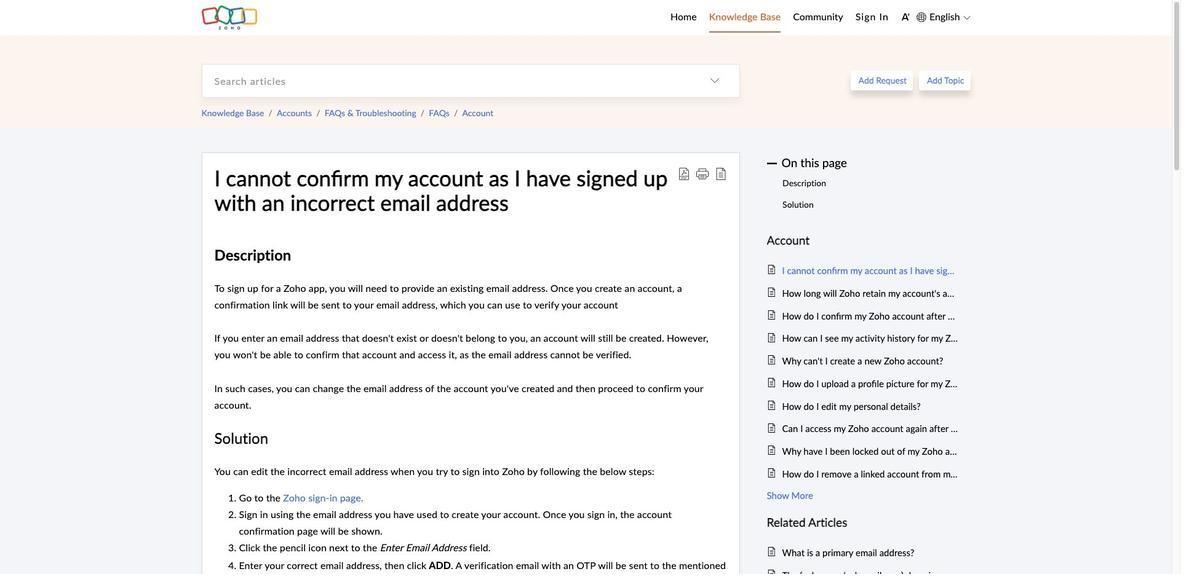 Task type: describe. For each thing, give the bounding box(es) containing it.
reader view image
[[715, 168, 727, 180]]

choose category image
[[710, 76, 720, 86]]

choose languages element
[[917, 9, 971, 25]]



Task type: vqa. For each thing, say whether or not it's contained in the screenshot.
Download as PDF 'ICON'
yes



Task type: locate. For each thing, give the bounding box(es) containing it.
heading
[[767, 231, 958, 250], [767, 514, 958, 533]]

download as pdf image
[[678, 168, 690, 180]]

2 heading from the top
[[767, 514, 958, 533]]

1 vertical spatial heading
[[767, 514, 958, 533]]

0 vertical spatial heading
[[767, 231, 958, 250]]

user preference image
[[901, 12, 911, 22]]

user preference element
[[901, 8, 911, 27]]

Search articles field
[[202, 64, 690, 97]]

choose category element
[[690, 64, 739, 97]]

1 heading from the top
[[767, 231, 958, 250]]



